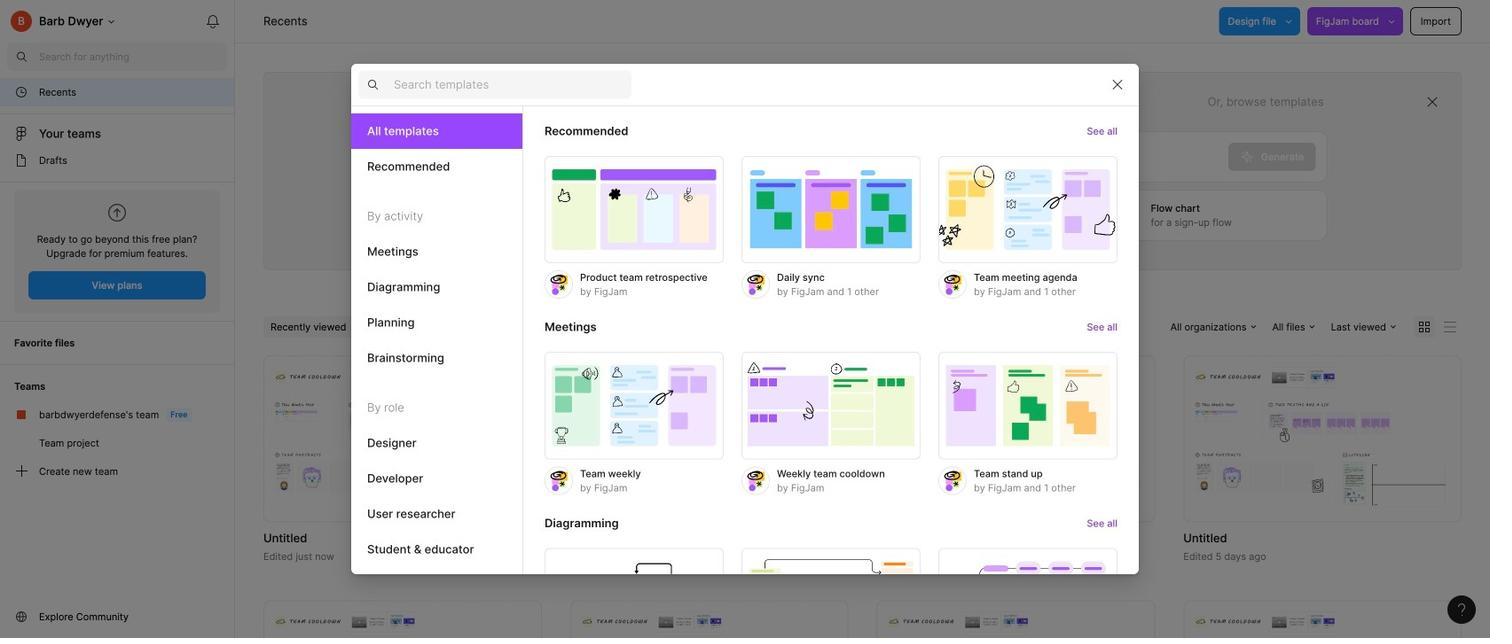 Task type: locate. For each thing, give the bounding box(es) containing it.
team weekly image
[[545, 352, 724, 460]]

weekly team cooldown image
[[742, 352, 921, 460]]

page 16 image
[[14, 153, 28, 168]]

file thumbnail image
[[272, 367, 533, 511], [579, 367, 840, 511], [886, 367, 1146, 511], [1192, 367, 1453, 511], [272, 612, 533, 639], [579, 612, 840, 639], [886, 612, 1146, 639], [1192, 612, 1453, 639]]

bell 32 image
[[199, 7, 227, 35]]

dialog
[[351, 63, 1139, 639]]

mindmap image
[[938, 549, 1118, 639]]

product team retrospective image
[[545, 156, 724, 264]]

diagram basics image
[[545, 549, 724, 639]]

uml diagram image
[[742, 549, 921, 639]]

Search templates text field
[[394, 74, 632, 95]]

Search for anything text field
[[39, 50, 227, 64]]

recent 16 image
[[14, 85, 28, 99]]



Task type: describe. For each thing, give the bounding box(es) containing it.
team meeting agenda image
[[938, 156, 1118, 264]]

search 32 image
[[7, 43, 35, 71]]

Ex: A weekly team meeting, starting with an ice breaker field
[[399, 132, 1228, 182]]

daily sync image
[[742, 156, 921, 264]]

team stand up image
[[938, 352, 1118, 460]]

community 16 image
[[14, 610, 28, 624]]



Task type: vqa. For each thing, say whether or not it's contained in the screenshot.
search 32 ICON
yes



